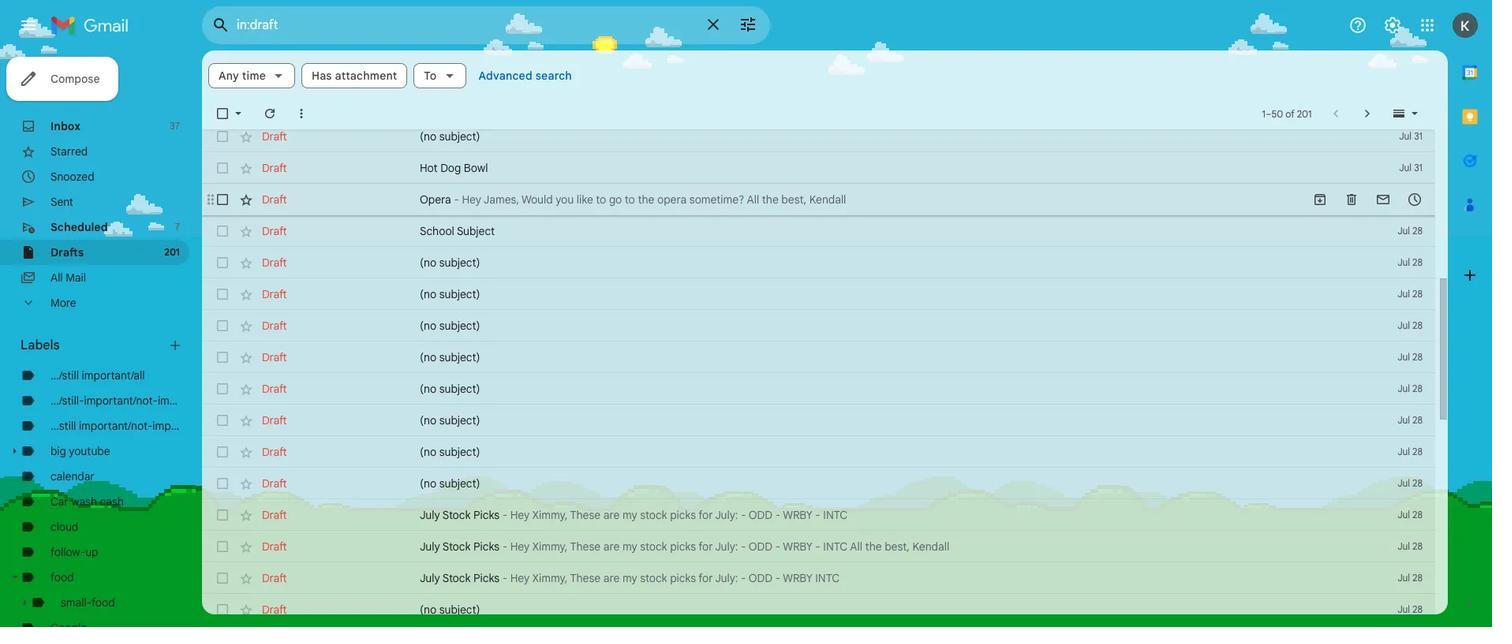 Task type: vqa. For each thing, say whether or not it's contained in the screenshot.
Stripe
no



Task type: describe. For each thing, give the bounding box(es) containing it.
8 28 from the top
[[1413, 446, 1423, 458]]

july: for hey ximmy, these are my stock picks for july: - odd - wrby - intc all the best, kendall
[[715, 540, 738, 554]]

draft for 3rd (no subject) link from the top
[[262, 287, 287, 301]]

all mail
[[51, 271, 86, 285]]

subject) for 5th (no subject) link
[[439, 350, 480, 365]]

subject
[[457, 224, 495, 238]]

small-
[[61, 596, 92, 610]]

like
[[577, 193, 593, 207]]

big youtube link
[[51, 444, 110, 459]]

snoozed
[[51, 170, 94, 184]]

1 (no subject) from the top
[[420, 129, 480, 144]]

2 vertical spatial all
[[850, 540, 863, 554]]

follow-up link
[[51, 545, 98, 560]]

3 (no subject) from the top
[[420, 287, 480, 301]]

1 to from the left
[[596, 193, 606, 207]]

draft for hot dog bowl link
[[262, 161, 287, 175]]

2 jul 28 from the top
[[1398, 256, 1423, 268]]

my for hey ximmy, these are my stock picks for july: - odd - wrby - intc
[[623, 508, 637, 522]]

3 draft from the top
[[262, 193, 287, 207]]

1 50 of 201
[[1262, 108, 1312, 120]]

(no for 5th (no subject) link from the bottom of the main content containing any time
[[420, 382, 436, 396]]

ximmy, for hey ximmy, these are my stock picks for july: - odd - wrby - intc
[[532, 508, 568, 522]]

clear search image
[[698, 9, 729, 40]]

main menu image
[[19, 16, 38, 35]]

picks for hey ximmy, these are my stock picks for july: - odd - wrby - intc
[[474, 508, 500, 522]]

intc for july stock picks - hey ximmy, these are my stock picks for july: - odd - wrby - intc
[[823, 508, 848, 522]]

you
[[556, 193, 574, 207]]

follow-
[[51, 545, 85, 560]]

stock for july stock picks - hey ximmy, these are my stock picks for july: - odd - wrby intc
[[443, 571, 471, 586]]

sent
[[51, 195, 73, 209]]

all inside labels navigation
[[51, 271, 63, 285]]

.../still-
[[51, 394, 84, 408]]

search
[[536, 69, 572, 83]]

school subject
[[420, 224, 495, 238]]

main content containing any time
[[202, 51, 1448, 626]]

are for hey ximmy, these are my stock picks for july: - odd - wrby intc
[[604, 571, 620, 586]]

for for hey ximmy, these are my stock picks for july: - odd - wrby - intc
[[699, 508, 713, 522]]

car
[[51, 495, 68, 509]]

(no for 8th (no subject) link
[[420, 445, 436, 459]]

picks for hey ximmy, these are my stock picks for july: - odd - wrby - intc all the best, kendall
[[474, 540, 500, 554]]

1 31 from the top
[[1414, 130, 1423, 142]]

11 row from the top
[[202, 436, 1436, 468]]

mail
[[66, 271, 86, 285]]

to
[[424, 69, 437, 83]]

draft for school subject link
[[262, 224, 287, 238]]

4 jul 28 from the top
[[1398, 320, 1423, 331]]

snoozed link
[[51, 170, 94, 184]]

would
[[522, 193, 553, 207]]

youtube
[[69, 444, 110, 459]]

12 row from the top
[[202, 468, 1436, 500]]

labels
[[21, 338, 60, 354]]

5 jul 28 from the top
[[1398, 351, 1423, 363]]

refresh image
[[262, 106, 278, 122]]

subject) for 5th (no subject) link from the bottom of the main content containing any time
[[439, 382, 480, 396]]

has attachment
[[312, 69, 397, 83]]

school subject link
[[420, 223, 1349, 239]]

draft for 5th (no subject) link from the bottom of the main content containing any time
[[262, 382, 287, 396]]

10 row from the top
[[202, 405, 1436, 436]]

7 28 from the top
[[1413, 414, 1423, 426]]

0 horizontal spatial food
[[51, 571, 74, 585]]

important for .../still-important/not-important
[[158, 394, 207, 408]]

school
[[420, 224, 454, 238]]

picks for hey ximmy, these are my stock picks for july: - odd - wrby - intc
[[670, 508, 696, 522]]

.../still-important/not-important
[[51, 394, 207, 408]]

these for hey ximmy, these are my stock picks for july: - odd - wrby - intc all the best, kendall
[[570, 540, 601, 554]]

up
[[85, 545, 98, 560]]

10 jul 28 from the top
[[1398, 509, 1423, 521]]

...still important/not-important link
[[51, 419, 202, 433]]

go
[[609, 193, 622, 207]]

4 (no subject) link from the top
[[420, 318, 1349, 334]]

small-food
[[61, 596, 115, 610]]

draft for 10th (no subject) link from the top of the main content containing any time
[[262, 603, 287, 617]]

50
[[1272, 108, 1283, 120]]

toggle split pane mode image
[[1391, 106, 1407, 122]]

big youtube
[[51, 444, 110, 459]]

3 row from the top
[[202, 184, 1436, 215]]

july stock picks - hey ximmy, these are my stock picks for july: - odd - wrby - intc
[[420, 508, 848, 522]]

10 (no subject) link from the top
[[420, 602, 1349, 618]]

hot dog bowl
[[420, 161, 488, 175]]

14 draft from the top
[[262, 540, 287, 554]]

compose
[[51, 72, 100, 86]]

2 (no subject) from the top
[[420, 256, 480, 270]]

(no for 9th (no subject) link from the bottom
[[420, 256, 436, 270]]

6 jul 28 from the top
[[1398, 383, 1423, 395]]

(no for first (no subject) link from the top of the main content containing any time
[[420, 129, 436, 144]]

3 28 from the top
[[1413, 288, 1423, 300]]

wrby for july stock picks - hey ximmy, these are my stock picks for july: - odd - wrby intc
[[783, 571, 813, 586]]

8 (no subject) link from the top
[[420, 444, 1349, 460]]

cloud link
[[51, 520, 78, 534]]

opera
[[420, 193, 451, 207]]

bowl
[[464, 161, 488, 175]]

1 horizontal spatial the
[[762, 193, 779, 207]]

12 jul 28 from the top
[[1398, 572, 1423, 584]]

10 28 from the top
[[1413, 509, 1423, 521]]

james,
[[484, 193, 519, 207]]

1 vertical spatial kendall
[[913, 540, 949, 554]]

starred link
[[51, 144, 88, 159]]

stock for hey ximmy, these are my stock picks for july: - odd - wrby - intc all the best, kendall
[[640, 540, 667, 554]]

1 horizontal spatial 201
[[1297, 108, 1312, 120]]

37
[[170, 120, 180, 132]]

1
[[1262, 108, 1266, 120]]

wrby for july stock picks - hey ximmy, these are my stock picks for july: - odd - wrby - intc all the best, kendall
[[783, 540, 813, 554]]

more
[[51, 296, 76, 310]]

to button
[[414, 63, 466, 88]]

hey for hey ximmy, these are my stock picks for july: - odd - wrby intc
[[510, 571, 530, 586]]

stock for hey ximmy, these are my stock picks for july: - odd - wrby intc
[[640, 571, 667, 586]]

picks for hey ximmy, these are my stock picks for july: - odd - wrby intc
[[670, 571, 696, 586]]

9 (no subject) link from the top
[[420, 476, 1349, 492]]

time
[[242, 69, 266, 83]]

any time
[[219, 69, 266, 83]]

1 (no subject) link from the top
[[420, 129, 1349, 144]]

2 31 from the top
[[1414, 162, 1423, 174]]

(no for 4th (no subject) link from the bottom of the main content containing any time
[[420, 414, 436, 428]]

3 (no subject) link from the top
[[420, 286, 1349, 302]]

inbox link
[[51, 119, 80, 133]]

important/all
[[82, 369, 145, 383]]

important for ...still important/not-important
[[153, 419, 202, 433]]

calendar
[[51, 470, 94, 484]]

13 28 from the top
[[1413, 604, 1423, 616]]

(no for 5th (no subject) link
[[420, 350, 436, 365]]

8 (no subject) from the top
[[420, 445, 480, 459]]

stock for july stock picks - hey ximmy, these are my stock picks for july: - odd - wrby - intc all the best, kendall
[[443, 540, 471, 554]]

11 28 from the top
[[1413, 541, 1423, 552]]

8 row from the top
[[202, 342, 1436, 373]]

are for hey ximmy, these are my stock picks for july: - odd - wrby - intc all the best, kendall
[[604, 540, 620, 554]]

my for hey ximmy, these are my stock picks for july: - odd - wrby intc
[[623, 571, 637, 586]]

car wash cash
[[51, 495, 124, 509]]

stock for july stock picks - hey ximmy, these are my stock picks for july: - odd - wrby - intc
[[443, 508, 471, 522]]

1 row from the top
[[202, 121, 1436, 152]]

small-food link
[[61, 596, 115, 610]]

15 row from the top
[[202, 563, 1436, 594]]

gmail image
[[51, 9, 137, 41]]

opera - hey james, would you like to go to the opera sometime? all the best, kendall
[[420, 193, 846, 207]]

draft for 8th (no subject) link
[[262, 445, 287, 459]]

6 (no subject) from the top
[[420, 382, 480, 396]]

labels navigation
[[0, 51, 207, 627]]

13 row from the top
[[202, 500, 1436, 531]]

advanced search options image
[[732, 9, 764, 40]]

draft for 9th (no subject) link from the bottom
[[262, 256, 287, 270]]

more button
[[0, 290, 189, 316]]

1 28 from the top
[[1413, 225, 1423, 237]]

7 (no subject) from the top
[[420, 414, 480, 428]]

inbox
[[51, 119, 80, 133]]

2 row from the top
[[202, 152, 1436, 184]]

search mail image
[[207, 11, 235, 39]]

9 (no subject) from the top
[[420, 477, 480, 491]]

my for hey ximmy, these are my stock picks for july: - odd - wrby - intc all the best, kendall
[[623, 540, 637, 554]]

opera
[[657, 193, 687, 207]]

attachment
[[335, 69, 397, 83]]

all mail link
[[51, 271, 86, 285]]



Task type: locate. For each thing, give the bounding box(es) containing it.
scheduled link
[[51, 220, 108, 234]]

16 draft from the top
[[262, 603, 287, 617]]

2 28 from the top
[[1413, 256, 1423, 268]]

0 vertical spatial all
[[747, 193, 759, 207]]

5 (no from the top
[[420, 350, 436, 365]]

1 vertical spatial wrby
[[783, 540, 813, 554]]

1 picks from the top
[[670, 508, 696, 522]]

9 28 from the top
[[1413, 477, 1423, 489]]

1 vertical spatial for
[[699, 540, 713, 554]]

8 jul 28 from the top
[[1398, 446, 1423, 458]]

1 vertical spatial best,
[[885, 540, 910, 554]]

12 draft from the top
[[262, 477, 287, 491]]

6 draft from the top
[[262, 287, 287, 301]]

0 vertical spatial wrby
[[783, 508, 813, 522]]

7 jul 28 from the top
[[1398, 414, 1423, 426]]

subject) for 9th (no subject) link
[[439, 477, 480, 491]]

food
[[51, 571, 74, 585], [92, 596, 115, 610]]

7 (no from the top
[[420, 414, 436, 428]]

0 vertical spatial intc
[[823, 508, 848, 522]]

these
[[570, 508, 601, 522], [570, 540, 601, 554], [570, 571, 601, 586]]

drafts
[[51, 245, 84, 260]]

0 horizontal spatial kendall
[[809, 193, 846, 207]]

wrby for july stock picks - hey ximmy, these are my stock picks for july: - odd - wrby - intc
[[783, 508, 813, 522]]

2 stock from the top
[[640, 540, 667, 554]]

(no for 3rd (no subject) link from the top
[[420, 287, 436, 301]]

3 stock from the top
[[443, 571, 471, 586]]

hot
[[420, 161, 438, 175]]

best,
[[782, 193, 807, 207], [885, 540, 910, 554]]

subject) for 10th (no subject) link from the top of the main content containing any time
[[439, 603, 480, 617]]

wash
[[71, 495, 97, 509]]

food link
[[51, 571, 74, 585]]

2 vertical spatial wrby
[[783, 571, 813, 586]]

13 draft from the top
[[262, 508, 287, 522]]

subject) for 4th (no subject) link from the bottom of the main content containing any time
[[439, 414, 480, 428]]

any
[[219, 69, 239, 83]]

2 vertical spatial ximmy,
[[532, 571, 568, 586]]

1 horizontal spatial to
[[625, 193, 635, 207]]

1 for from the top
[[699, 508, 713, 522]]

1 vertical spatial these
[[570, 540, 601, 554]]

draft for 9th (no subject) link
[[262, 477, 287, 491]]

5 draft from the top
[[262, 256, 287, 270]]

7 subject) from the top
[[439, 414, 480, 428]]

draft for 5th (no subject) link
[[262, 350, 287, 365]]

cloud
[[51, 520, 78, 534]]

1 vertical spatial picks
[[670, 540, 696, 554]]

big
[[51, 444, 66, 459]]

subject) for 9th (no subject) link from the bottom
[[439, 256, 480, 270]]

5 subject) from the top
[[439, 350, 480, 365]]

7 row from the top
[[202, 310, 1436, 342]]

of
[[1286, 108, 1295, 120]]

advanced search button
[[472, 62, 578, 90]]

6 subject) from the top
[[439, 382, 480, 396]]

...still important/not-important
[[51, 419, 202, 433]]

2 jul 31 from the top
[[1399, 162, 1423, 174]]

hot dog bowl link
[[420, 160, 1349, 176]]

ximmy,
[[532, 508, 568, 522], [532, 540, 568, 554], [532, 571, 568, 586]]

car wash cash link
[[51, 495, 124, 509]]

subject) for first (no subject) link from the top of the main content containing any time
[[439, 129, 480, 144]]

2 vertical spatial july
[[420, 571, 440, 586]]

hey for hey ximmy, these are my stock picks for july: - odd - wrby - intc all the best, kendall
[[510, 540, 530, 554]]

Search mail text field
[[237, 17, 694, 33]]

(no
[[420, 129, 436, 144], [420, 256, 436, 270], [420, 287, 436, 301], [420, 319, 436, 333], [420, 350, 436, 365], [420, 382, 436, 396], [420, 414, 436, 428], [420, 445, 436, 459], [420, 477, 436, 491], [420, 603, 436, 617]]

1 vertical spatial picks
[[474, 540, 500, 554]]

1 vertical spatial important
[[153, 419, 202, 433]]

1 vertical spatial important/not-
[[79, 419, 153, 433]]

has attachment button
[[302, 63, 407, 88]]

food down "up"
[[92, 596, 115, 610]]

intc for july stock picks - hey ximmy, these are my stock picks for july: - odd - wrby - intc all the best, kendall
[[823, 540, 848, 554]]

.../still-important/not-important link
[[51, 394, 207, 408]]

draft
[[262, 129, 287, 144], [262, 161, 287, 175], [262, 193, 287, 207], [262, 224, 287, 238], [262, 256, 287, 270], [262, 287, 287, 301], [262, 319, 287, 333], [262, 350, 287, 365], [262, 382, 287, 396], [262, 414, 287, 428], [262, 445, 287, 459], [262, 477, 287, 491], [262, 508, 287, 522], [262, 540, 287, 554], [262, 571, 287, 586], [262, 603, 287, 617]]

0 vertical spatial july
[[420, 508, 440, 522]]

important/not- for .../still-
[[84, 394, 158, 408]]

odd for july stock picks - hey ximmy, these are my stock picks for july: - odd - wrby intc
[[749, 571, 773, 586]]

for for hey ximmy, these are my stock picks for july: - odd - wrby - intc all the best, kendall
[[699, 540, 713, 554]]

2 vertical spatial my
[[623, 571, 637, 586]]

0 horizontal spatial to
[[596, 193, 606, 207]]

for for hey ximmy, these are my stock picks for july: - odd - wrby intc
[[699, 571, 713, 586]]

subject)
[[439, 129, 480, 144], [439, 256, 480, 270], [439, 287, 480, 301], [439, 319, 480, 333], [439, 350, 480, 365], [439, 382, 480, 396], [439, 414, 480, 428], [439, 445, 480, 459], [439, 477, 480, 491], [439, 603, 480, 617]]

stock
[[443, 508, 471, 522], [443, 540, 471, 554], [443, 571, 471, 586]]

1 vertical spatial stock
[[443, 540, 471, 554]]

3 picks from the top
[[474, 571, 500, 586]]

toolbar inside main content
[[1305, 192, 1431, 208]]

1 stock from the top
[[443, 508, 471, 522]]

.../still
[[51, 369, 79, 383]]

important up ...still important/not-important
[[158, 394, 207, 408]]

sent link
[[51, 195, 73, 209]]

15 draft from the top
[[262, 571, 287, 586]]

0 vertical spatial best,
[[782, 193, 807, 207]]

4 row from the top
[[202, 215, 1436, 247]]

0 horizontal spatial best,
[[782, 193, 807, 207]]

5 row from the top
[[202, 247, 1436, 279]]

july
[[420, 508, 440, 522], [420, 540, 440, 554], [420, 571, 440, 586]]

to right go
[[625, 193, 635, 207]]

0 vertical spatial 31
[[1414, 130, 1423, 142]]

10 subject) from the top
[[439, 603, 480, 617]]

1 vertical spatial ximmy,
[[532, 540, 568, 554]]

1 these from the top
[[570, 508, 601, 522]]

wrby
[[783, 508, 813, 522], [783, 540, 813, 554], [783, 571, 813, 586]]

1 jul 28 from the top
[[1398, 225, 1423, 237]]

201 right of
[[1297, 108, 1312, 120]]

2 vertical spatial odd
[[749, 571, 773, 586]]

4 (no subject) from the top
[[420, 319, 480, 333]]

5 (no subject) from the top
[[420, 350, 480, 365]]

6 28 from the top
[[1413, 383, 1423, 395]]

ximmy, for hey ximmy, these are my stock picks for july: - odd - wrby intc
[[532, 571, 568, 586]]

1 vertical spatial are
[[604, 540, 620, 554]]

odd
[[749, 508, 773, 522], [749, 540, 773, 554], [749, 571, 773, 586]]

2 horizontal spatial all
[[850, 540, 863, 554]]

these for hey ximmy, these are my stock picks for july: - odd - wrby intc
[[570, 571, 601, 586]]

more image
[[294, 106, 309, 122]]

settings image
[[1383, 16, 1402, 35]]

2 to from the left
[[625, 193, 635, 207]]

7 (no subject) link from the top
[[420, 413, 1349, 429]]

None checkbox
[[215, 106, 230, 122], [215, 160, 230, 176], [215, 223, 230, 239], [215, 286, 230, 302], [215, 318, 230, 334], [215, 350, 230, 365], [215, 381, 230, 397], [215, 476, 230, 492], [215, 507, 230, 523], [215, 539, 230, 555], [215, 571, 230, 586], [215, 106, 230, 122], [215, 160, 230, 176], [215, 223, 230, 239], [215, 286, 230, 302], [215, 318, 230, 334], [215, 350, 230, 365], [215, 381, 230, 397], [215, 476, 230, 492], [215, 507, 230, 523], [215, 539, 230, 555], [215, 571, 230, 586]]

2 horizontal spatial the
[[865, 540, 882, 554]]

2 vertical spatial for
[[699, 571, 713, 586]]

8 draft from the top
[[262, 350, 287, 365]]

3 subject) from the top
[[439, 287, 480, 301]]

has
[[312, 69, 332, 83]]

2 picks from the top
[[474, 540, 500, 554]]

july for july stock picks - hey ximmy, these are my stock picks for july: - odd - wrby intc
[[420, 571, 440, 586]]

2 vertical spatial are
[[604, 571, 620, 586]]

2 vertical spatial these
[[570, 571, 601, 586]]

0 vertical spatial these
[[570, 508, 601, 522]]

(no subject) link
[[420, 129, 1349, 144], [420, 255, 1349, 271], [420, 286, 1349, 302], [420, 318, 1349, 334], [420, 350, 1349, 365], [420, 381, 1349, 397], [420, 413, 1349, 429], [420, 444, 1349, 460], [420, 476, 1349, 492], [420, 602, 1349, 618]]

hey
[[462, 193, 481, 207], [510, 508, 530, 522], [510, 540, 530, 554], [510, 571, 530, 586]]

drafts link
[[51, 245, 84, 260]]

toolbar
[[1305, 192, 1431, 208]]

support image
[[1349, 16, 1368, 35]]

any time button
[[208, 63, 295, 88]]

1 horizontal spatial all
[[747, 193, 759, 207]]

2 vertical spatial picks
[[474, 571, 500, 586]]

5 (no subject) link from the top
[[420, 350, 1349, 365]]

jul
[[1399, 130, 1412, 142], [1399, 162, 1412, 174], [1398, 225, 1410, 237], [1398, 256, 1410, 268], [1398, 288, 1410, 300], [1398, 320, 1410, 331], [1398, 351, 1410, 363], [1398, 383, 1410, 395], [1398, 414, 1410, 426], [1398, 446, 1410, 458], [1398, 477, 1410, 489], [1398, 509, 1410, 521], [1398, 541, 1410, 552], [1398, 572, 1410, 584], [1398, 604, 1410, 616]]

picks down july stock picks - hey ximmy, these are my stock picks for july: - odd - wrby - intc
[[670, 540, 696, 554]]

tab list
[[1448, 51, 1492, 571]]

important/not- down .../still-important/not-important
[[79, 419, 153, 433]]

3 odd from the top
[[749, 571, 773, 586]]

3 july: from the top
[[715, 571, 738, 586]]

calendar link
[[51, 470, 94, 484]]

2 are from the top
[[604, 540, 620, 554]]

3 picks from the top
[[670, 571, 696, 586]]

for down july stock picks - hey ximmy, these are my stock picks for july: - odd - wrby - intc
[[699, 540, 713, 554]]

None search field
[[202, 6, 770, 44]]

(no for 10th (no subject) link from the top of the main content containing any time
[[420, 603, 436, 617]]

10 (no subject) from the top
[[420, 603, 480, 617]]

31
[[1414, 130, 1423, 142], [1414, 162, 1423, 174]]

1 draft from the top
[[262, 129, 287, 144]]

are
[[604, 508, 620, 522], [604, 540, 620, 554], [604, 571, 620, 586]]

are for hey ximmy, these are my stock picks for july: - odd - wrby - intc
[[604, 508, 620, 522]]

11 jul 28 from the top
[[1398, 541, 1423, 552]]

0 vertical spatial picks
[[670, 508, 696, 522]]

(no for 7th (no subject) link from the bottom
[[420, 319, 436, 333]]

(no for 9th (no subject) link
[[420, 477, 436, 491]]

1 vertical spatial odd
[[749, 540, 773, 554]]

picks
[[474, 508, 500, 522], [474, 540, 500, 554], [474, 571, 500, 586]]

201 down 7
[[164, 246, 180, 258]]

0 vertical spatial stock
[[443, 508, 471, 522]]

2 vertical spatial stock
[[640, 571, 667, 586]]

draft for 7th (no subject) link from the bottom
[[262, 319, 287, 333]]

2 ximmy, from the top
[[532, 540, 568, 554]]

9 jul 28 from the top
[[1398, 477, 1423, 489]]

1 vertical spatial jul 31
[[1399, 162, 1423, 174]]

ximmy, for hey ximmy, these are my stock picks for july: - odd - wrby - intc all the best, kendall
[[532, 540, 568, 554]]

older image
[[1360, 106, 1376, 122]]

1 my from the top
[[623, 508, 637, 522]]

1 vertical spatial all
[[51, 271, 63, 285]]

for down july stock picks - hey ximmy, these are my stock picks for july: - odd - wrby - intc all the best, kendall
[[699, 571, 713, 586]]

0 horizontal spatial 201
[[164, 246, 180, 258]]

0 vertical spatial jul 31
[[1399, 130, 1423, 142]]

None checkbox
[[215, 129, 230, 144], [215, 192, 230, 208], [215, 255, 230, 271], [215, 413, 230, 429], [215, 444, 230, 460], [215, 602, 230, 618], [215, 129, 230, 144], [215, 192, 230, 208], [215, 255, 230, 271], [215, 413, 230, 429], [215, 444, 230, 460], [215, 602, 230, 618]]

all
[[747, 193, 759, 207], [51, 271, 63, 285], [850, 540, 863, 554]]

0 vertical spatial my
[[623, 508, 637, 522]]

1 stock from the top
[[640, 508, 667, 522]]

july: for hey ximmy, these are my stock picks for july: - odd - wrby intc
[[715, 571, 738, 586]]

important down the .../still-important/not-important link on the left
[[153, 419, 202, 433]]

1 vertical spatial july:
[[715, 540, 738, 554]]

july for july stock picks - hey ximmy, these are my stock picks for july: - odd - wrby - intc
[[420, 508, 440, 522]]

3 my from the top
[[623, 571, 637, 586]]

0 vertical spatial 201
[[1297, 108, 1312, 120]]

201
[[1297, 108, 1312, 120], [164, 246, 180, 258]]

picks down july stock picks - hey ximmy, these are my stock picks for july: - odd - wrby - intc all the best, kendall
[[670, 571, 696, 586]]

7
[[175, 221, 180, 233]]

4 28 from the top
[[1413, 320, 1423, 331]]

6 (no subject) link from the top
[[420, 381, 1349, 397]]

important/not- up ...still important/not-important
[[84, 394, 158, 408]]

picks for hey ximmy, these are my stock picks for july: - odd - wrby - intc all the best, kendall
[[670, 540, 696, 554]]

9 row from the top
[[202, 373, 1436, 405]]

odd for july stock picks - hey ximmy, these are my stock picks for july: - odd - wrby - intc all the best, kendall
[[749, 540, 773, 554]]

picks for hey ximmy, these are my stock picks for july: - odd - wrby intc
[[474, 571, 500, 586]]

subject) for 7th (no subject) link from the bottom
[[439, 319, 480, 333]]

food down follow-
[[51, 571, 74, 585]]

11 draft from the top
[[262, 445, 287, 459]]

28
[[1413, 225, 1423, 237], [1413, 256, 1423, 268], [1413, 288, 1423, 300], [1413, 320, 1423, 331], [1413, 351, 1423, 363], [1413, 383, 1423, 395], [1413, 414, 1423, 426], [1413, 446, 1423, 458], [1413, 477, 1423, 489], [1413, 509, 1423, 521], [1413, 541, 1423, 552], [1413, 572, 1423, 584], [1413, 604, 1423, 616]]

2 subject) from the top
[[439, 256, 480, 270]]

7 draft from the top
[[262, 319, 287, 333]]

1 vertical spatial 31
[[1414, 162, 1423, 174]]

important
[[158, 394, 207, 408], [153, 419, 202, 433]]

1 horizontal spatial kendall
[[913, 540, 949, 554]]

13 jul 28 from the top
[[1398, 604, 1423, 616]]

stock down july stock picks - hey ximmy, these are my stock picks for july: - odd - wrby - intc all the best, kendall
[[640, 571, 667, 586]]

labels heading
[[21, 338, 167, 354]]

for up july stock picks - hey ximmy, these are my stock picks for july: - odd - wrby - intc all the best, kendall
[[699, 508, 713, 522]]

1 horizontal spatial food
[[92, 596, 115, 610]]

0 vertical spatial for
[[699, 508, 713, 522]]

july stock picks - hey ximmy, these are my stock picks for july: - odd - wrby intc
[[420, 571, 840, 586]]

3 stock from the top
[[640, 571, 667, 586]]

9 subject) from the top
[[439, 477, 480, 491]]

jul 31
[[1399, 130, 1423, 142], [1399, 162, 1423, 174]]

these for hey ximmy, these are my stock picks for july: - odd - wrby - intc
[[570, 508, 601, 522]]

14 row from the top
[[202, 531, 1436, 563]]

2 (no from the top
[[420, 256, 436, 270]]

3 (no from the top
[[420, 287, 436, 301]]

.../still important/all
[[51, 369, 145, 383]]

2 for from the top
[[699, 540, 713, 554]]

...still
[[51, 419, 76, 433]]

1 vertical spatial food
[[92, 596, 115, 610]]

important/not- for ...still
[[79, 419, 153, 433]]

stock up july stock picks - hey ximmy, these are my stock picks for july: - odd - wrby - intc all the best, kendall
[[640, 508, 667, 522]]

0 vertical spatial are
[[604, 508, 620, 522]]

my
[[623, 508, 637, 522], [623, 540, 637, 554], [623, 571, 637, 586]]

1 are from the top
[[604, 508, 620, 522]]

advanced search
[[479, 69, 572, 83]]

row
[[202, 121, 1436, 152], [202, 152, 1436, 184], [202, 184, 1436, 215], [202, 215, 1436, 247], [202, 247, 1436, 279], [202, 279, 1436, 310], [202, 310, 1436, 342], [202, 342, 1436, 373], [202, 373, 1436, 405], [202, 405, 1436, 436], [202, 436, 1436, 468], [202, 468, 1436, 500], [202, 500, 1436, 531], [202, 531, 1436, 563], [202, 563, 1436, 594], [202, 594, 1436, 626]]

0 vertical spatial odd
[[749, 508, 773, 522]]

draft for 4th (no subject) link from the bottom of the main content containing any time
[[262, 414, 287, 428]]

hey for hey ximmy, these are my stock picks for july: - odd - wrby - intc
[[510, 508, 530, 522]]

1 jul 31 from the top
[[1399, 130, 1423, 142]]

201 inside labels navigation
[[164, 246, 180, 258]]

draft for first (no subject) link from the top of the main content containing any time
[[262, 129, 287, 144]]

2 picks from the top
[[670, 540, 696, 554]]

0 vertical spatial food
[[51, 571, 74, 585]]

10 (no from the top
[[420, 603, 436, 617]]

main content
[[202, 51, 1448, 626]]

0 vertical spatial picks
[[474, 508, 500, 522]]

scheduled
[[51, 220, 108, 234]]

0 vertical spatial kendall
[[809, 193, 846, 207]]

july: for hey ximmy, these are my stock picks for july: - odd - wrby - intc
[[715, 508, 738, 522]]

picks up july stock picks - hey ximmy, these are my stock picks for july: - odd - wrby - intc all the best, kendall
[[670, 508, 696, 522]]

(no subject)
[[420, 129, 480, 144], [420, 256, 480, 270], [420, 287, 480, 301], [420, 319, 480, 333], [420, 350, 480, 365], [420, 382, 480, 396], [420, 414, 480, 428], [420, 445, 480, 459], [420, 477, 480, 491], [420, 603, 480, 617]]

1 vertical spatial my
[[623, 540, 637, 554]]

0 vertical spatial ximmy,
[[532, 508, 568, 522]]

.../still important/all link
[[51, 369, 145, 383]]

advanced
[[479, 69, 533, 83]]

2 stock from the top
[[443, 540, 471, 554]]

stock for hey ximmy, these are my stock picks for july: - odd - wrby - intc
[[640, 508, 667, 522]]

odd for july stock picks - hey ximmy, these are my stock picks for july: - odd - wrby - intc
[[749, 508, 773, 522]]

0 vertical spatial stock
[[640, 508, 667, 522]]

1 vertical spatial intc
[[823, 540, 848, 554]]

3 wrby from the top
[[783, 571, 813, 586]]

0 horizontal spatial the
[[638, 193, 655, 207]]

0 vertical spatial july:
[[715, 508, 738, 522]]

8 (no from the top
[[420, 445, 436, 459]]

12 28 from the top
[[1413, 572, 1423, 584]]

1 july: from the top
[[715, 508, 738, 522]]

subject) for 8th (no subject) link
[[439, 445, 480, 459]]

to left go
[[596, 193, 606, 207]]

subject) for 3rd (no subject) link from the top
[[439, 287, 480, 301]]

6 row from the top
[[202, 279, 1436, 310]]

2 july: from the top
[[715, 540, 738, 554]]

2 vertical spatial stock
[[443, 571, 471, 586]]

july for july stock picks - hey ximmy, these are my stock picks for july: - odd - wrby - intc all the best, kendall
[[420, 540, 440, 554]]

dog
[[441, 161, 461, 175]]

2 vertical spatial july:
[[715, 571, 738, 586]]

3 these from the top
[[570, 571, 601, 586]]

1 vertical spatial 201
[[164, 246, 180, 258]]

stock down july stock picks - hey ximmy, these are my stock picks for july: - odd - wrby - intc
[[640, 540, 667, 554]]

2 vertical spatial intc
[[815, 571, 840, 586]]

july:
[[715, 508, 738, 522], [715, 540, 738, 554], [715, 571, 738, 586]]

1 vertical spatial stock
[[640, 540, 667, 554]]

july stock picks - hey ximmy, these are my stock picks for july: - odd - wrby - intc all the best, kendall
[[420, 540, 949, 554]]

0 vertical spatial important
[[158, 394, 207, 408]]

1 (no from the top
[[420, 129, 436, 144]]

2 vertical spatial picks
[[670, 571, 696, 586]]

compose button
[[6, 57, 119, 101]]

1 july from the top
[[420, 508, 440, 522]]

1 ximmy, from the top
[[532, 508, 568, 522]]

0 vertical spatial important/not-
[[84, 394, 158, 408]]

starred
[[51, 144, 88, 159]]

10 draft from the top
[[262, 414, 287, 428]]

cash
[[100, 495, 124, 509]]

0 horizontal spatial all
[[51, 271, 63, 285]]

16 row from the top
[[202, 594, 1436, 626]]

5 28 from the top
[[1413, 351, 1423, 363]]

3 jul 28 from the top
[[1398, 288, 1423, 300]]

sometime?
[[690, 193, 745, 207]]

-
[[454, 193, 459, 207], [502, 508, 508, 522], [741, 508, 746, 522], [776, 508, 781, 522], [815, 508, 821, 522], [502, 540, 508, 554], [741, 540, 746, 554], [776, 540, 781, 554], [815, 540, 821, 554], [502, 571, 508, 586], [741, 571, 746, 586], [776, 571, 781, 586]]

follow-up
[[51, 545, 98, 560]]

1 horizontal spatial best,
[[885, 540, 910, 554]]

2 (no subject) link from the top
[[420, 255, 1349, 271]]

1 vertical spatial july
[[420, 540, 440, 554]]



